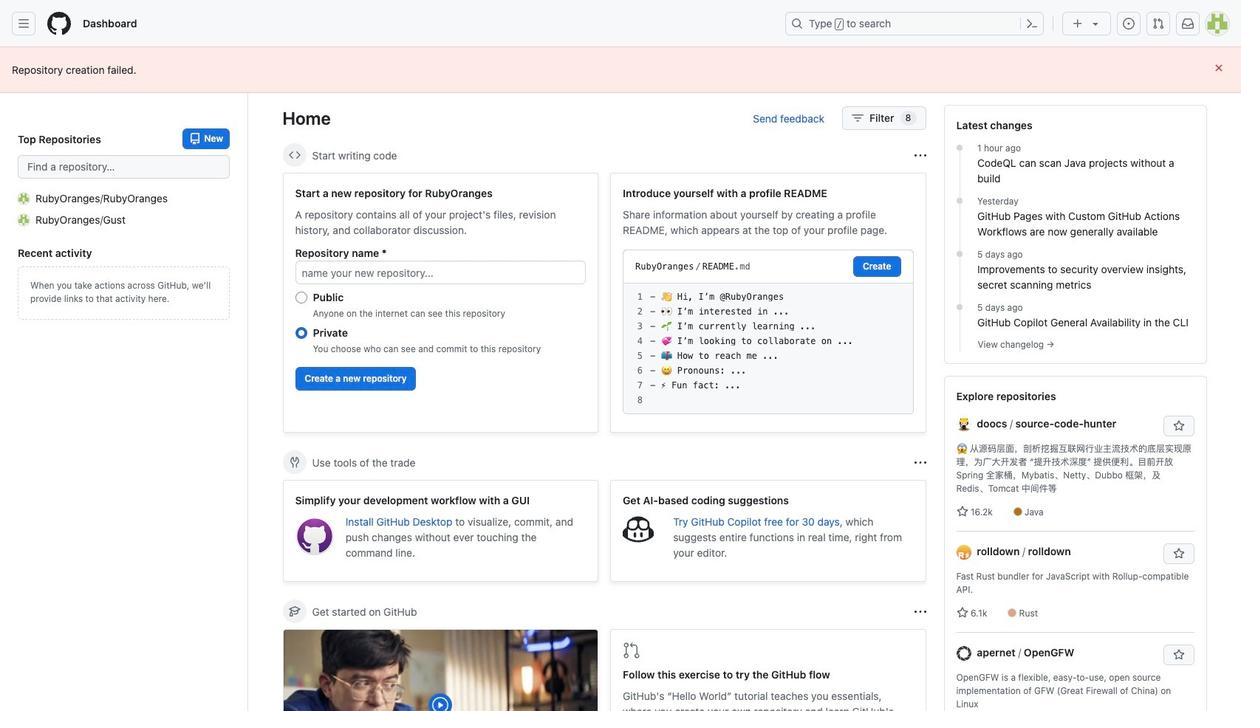 Task type: locate. For each thing, give the bounding box(es) containing it.
2 vertical spatial why am i seeing this? image
[[914, 606, 926, 618]]

2 vertical spatial star this repository image
[[1173, 649, 1185, 661]]

dot fill image
[[954, 142, 966, 154], [954, 195, 966, 207], [954, 248, 966, 260]]

2 why am i seeing this? image from the top
[[914, 457, 926, 469]]

1 vertical spatial star image
[[956, 607, 968, 619]]

try the github flow element
[[610, 630, 926, 712]]

None submit
[[853, 256, 901, 277]]

2 star image from the top
[[956, 607, 968, 619]]

3 star this repository image from the top
[[1173, 649, 1185, 661]]

1 vertical spatial star this repository image
[[1173, 548, 1185, 560]]

git pull request image
[[623, 642, 641, 660]]

start a new repository element
[[283, 173, 598, 433]]

star this repository image
[[1173, 420, 1185, 432], [1173, 548, 1185, 560], [1173, 649, 1185, 661]]

1 star this repository image from the top
[[1173, 420, 1185, 432]]

name your new repository... text field
[[295, 261, 586, 284]]

alert
[[12, 62, 1229, 78]]

git pull request image
[[1153, 18, 1164, 30]]

2 star this repository image from the top
[[1173, 548, 1185, 560]]

dismiss this message image
[[1213, 62, 1225, 74]]

1 vertical spatial dot fill image
[[954, 195, 966, 207]]

None radio
[[295, 292, 307, 304], [295, 327, 307, 339], [295, 292, 307, 304], [295, 327, 307, 339]]

1 why am i seeing this? image from the top
[[914, 150, 926, 161]]

triangle down image
[[1090, 18, 1102, 30]]

0 vertical spatial star image
[[956, 506, 968, 518]]

why am i seeing this? image
[[914, 150, 926, 161], [914, 457, 926, 469], [914, 606, 926, 618]]

what is github? element
[[283, 630, 598, 712]]

Find a repository… text field
[[18, 155, 230, 179]]

@apernet profile image
[[956, 647, 971, 662]]

0 vertical spatial star this repository image
[[1173, 420, 1185, 432]]

code image
[[289, 149, 300, 161]]

3 dot fill image from the top
[[954, 248, 966, 260]]

notifications image
[[1182, 18, 1194, 30]]

0 vertical spatial dot fill image
[[954, 142, 966, 154]]

star image up the @apernet profile icon
[[956, 607, 968, 619]]

command palette image
[[1026, 18, 1038, 30]]

2 vertical spatial dot fill image
[[954, 248, 966, 260]]

dot fill image
[[954, 301, 966, 313]]

@doocs profile image
[[956, 418, 971, 432]]

1 vertical spatial why am i seeing this? image
[[914, 457, 926, 469]]

github desktop image
[[295, 517, 334, 556]]

star image
[[956, 506, 968, 518], [956, 607, 968, 619]]

tools image
[[289, 457, 300, 468]]

1 star image from the top
[[956, 506, 968, 518]]

star this repository image for @doocs profile icon
[[1173, 420, 1185, 432]]

3 why am i seeing this? image from the top
[[914, 606, 926, 618]]

none submit inside the 'introduce yourself with a profile readme' element
[[853, 256, 901, 277]]

plus image
[[1072, 18, 1084, 30]]

star image up @rolldown profile image
[[956, 506, 968, 518]]

get ai-based coding suggestions element
[[610, 480, 926, 582]]

0 vertical spatial why am i seeing this? image
[[914, 150, 926, 161]]

filter image
[[852, 112, 864, 124]]



Task type: vqa. For each thing, say whether or not it's contained in the screenshot.
the Download the doge wallet at the Dogecoin website . on the left top of page
no



Task type: describe. For each thing, give the bounding box(es) containing it.
issue opened image
[[1123, 18, 1135, 30]]

why am i seeing this? image for try the github flow element
[[914, 606, 926, 618]]

why am i seeing this? image for the 'introduce yourself with a profile readme' element
[[914, 150, 926, 161]]

star this repository image for @rolldown profile image
[[1173, 548, 1185, 560]]

rubyoranges image
[[18, 192, 30, 204]]

explore element
[[944, 105, 1207, 712]]

mortar board image
[[289, 606, 300, 618]]

2 dot fill image from the top
[[954, 195, 966, 207]]

gust image
[[18, 214, 30, 226]]

star image for @doocs profile icon
[[956, 506, 968, 518]]

introduce yourself with a profile readme element
[[610, 173, 926, 433]]

homepage image
[[47, 12, 71, 35]]

star this repository image for the @apernet profile icon
[[1173, 649, 1185, 661]]

explore repositories navigation
[[944, 376, 1207, 712]]

star image for @rolldown profile image
[[956, 607, 968, 619]]

simplify your development workflow with a gui element
[[283, 480, 598, 582]]

Top Repositories search field
[[18, 155, 230, 179]]

what is github? image
[[283, 630, 598, 712]]

why am i seeing this? image for get ai-based coding suggestions element
[[914, 457, 926, 469]]

1 dot fill image from the top
[[954, 142, 966, 154]]

@rolldown profile image
[[956, 546, 971, 560]]

play image
[[432, 697, 449, 712]]



